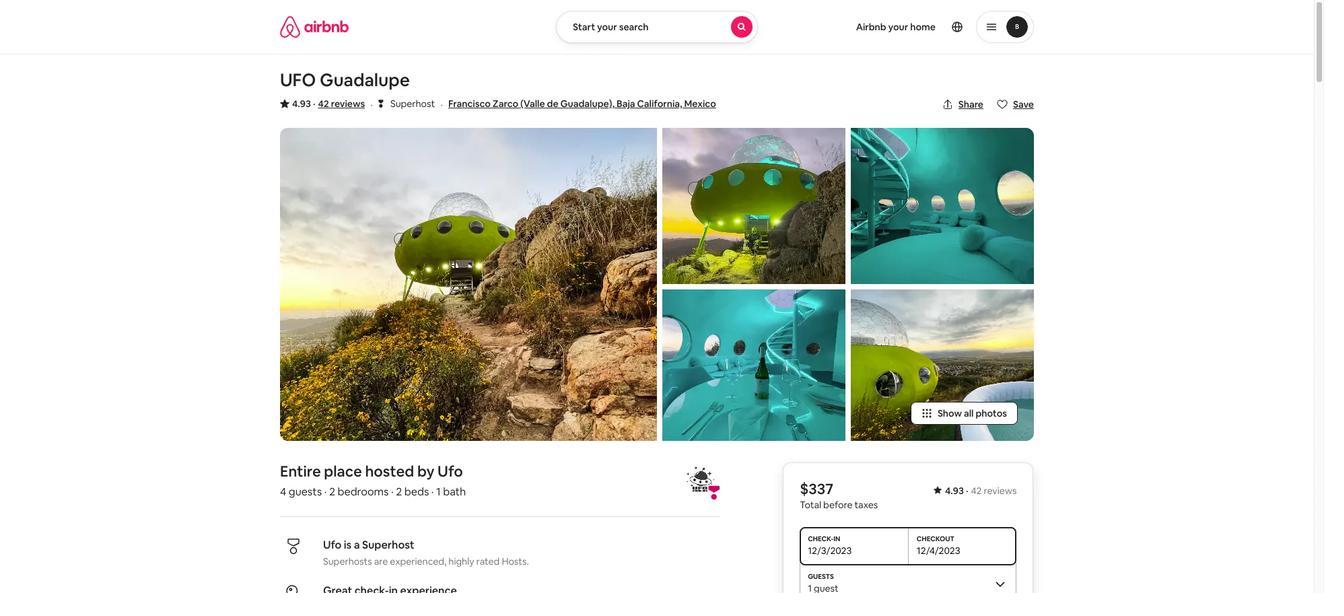 Task type: vqa. For each thing, say whether or not it's contained in the screenshot.
Plaka
no



Task type: describe. For each thing, give the bounding box(es) containing it.
ufo guadalupe image 4 image
[[851, 128, 1034, 284]]

entire
[[280, 462, 321, 481]]

airbnb your home link
[[848, 13, 944, 41]]

show all photos
[[938, 407, 1007, 419]]

1 2 from the left
[[329, 485, 335, 499]]

francisco zarco (valle de guadalupe), baja california, mexico button
[[448, 96, 716, 112]]

california,
[[637, 98, 683, 110]]

a
[[354, 538, 360, 552]]

guadalupe),
[[561, 98, 615, 110]]

start your search button
[[556, 11, 758, 43]]

baja
[[617, 98, 635, 110]]

1 horizontal spatial 42
[[971, 485, 982, 497]]

zarco
[[493, 98, 519, 110]]

your for start
[[597, 21, 617, 33]]

· francisco zarco (valle de guadalupe), baja california, mexico
[[441, 98, 716, 112]]

share button
[[937, 93, 989, 116]]

superhosts
[[323, 555, 372, 567]]

airbnb your home
[[856, 21, 936, 33]]

home
[[911, 21, 936, 33]]

1 vertical spatial 4.93 · 42 reviews
[[945, 485, 1017, 497]]

0 vertical spatial superhost
[[391, 98, 435, 110]]

Start your search search field
[[556, 11, 758, 43]]

ufo guadalupe image 3 image
[[663, 290, 846, 441]]

ufo guadalupe
[[280, 69, 410, 92]]

mexico
[[685, 98, 716, 110]]

entire place hosted by ufo 4 guests · 2 bedrooms · 2 beds · 1 bath
[[280, 462, 466, 499]]

by ufo
[[417, 462, 463, 481]]

experienced,
[[390, 555, 447, 567]]

profile element
[[774, 0, 1034, 54]]

photos
[[976, 407, 1007, 419]]

rated
[[477, 555, 500, 567]]

search
[[619, 21, 649, 33]]

ufo guadalupe image 1 image
[[280, 128, 657, 441]]

save
[[1014, 98, 1034, 110]]

show all photos button
[[911, 402, 1018, 425]]

ufo is a superhost superhosts are experienced, highly rated hosts.
[[323, 538, 529, 567]]

beds
[[405, 485, 429, 499]]

$337
[[800, 479, 833, 498]]

ufo
[[280, 69, 316, 92]]

1 horizontal spatial reviews
[[984, 485, 1017, 497]]

bath
[[443, 485, 466, 499]]

bedrooms
[[338, 485, 389, 499]]



Task type: locate. For each thing, give the bounding box(es) containing it.
your inside button
[[597, 21, 617, 33]]

superhost up are
[[362, 538, 415, 552]]

0 horizontal spatial 4.93
[[292, 98, 311, 110]]

1 horizontal spatial 2
[[396, 485, 402, 499]]

ufo is a superhost. learn more about ufo. image
[[682, 462, 720, 500], [682, 462, 720, 500]]

0 horizontal spatial 4.93 · 42 reviews
[[292, 98, 365, 110]]

francisco
[[448, 98, 491, 110]]

superhost right 󰀃
[[391, 98, 435, 110]]

show
[[938, 407, 962, 419]]

0 vertical spatial 4.93
[[292, 98, 311, 110]]

guests
[[289, 485, 322, 499]]

2 down place
[[329, 485, 335, 499]]

0 horizontal spatial reviews
[[331, 98, 365, 110]]

ufo guadalupe image 5 image
[[851, 290, 1034, 441]]

0 horizontal spatial 2
[[329, 485, 335, 499]]

4
[[280, 485, 286, 499]]

1 vertical spatial 42
[[971, 485, 982, 497]]

save button
[[992, 93, 1040, 116]]

1 vertical spatial superhost
[[362, 538, 415, 552]]

your for airbnb
[[889, 21, 909, 33]]

your inside 'profile' element
[[889, 21, 909, 33]]

reviews
[[331, 98, 365, 110], [984, 485, 1017, 497]]

1 vertical spatial reviews
[[984, 485, 1017, 497]]

1
[[436, 485, 441, 499]]

start
[[573, 21, 595, 33]]

42
[[318, 98, 329, 110], [971, 485, 982, 497]]

superhost inside 'ufo is a superhost superhosts are experienced, highly rated hosts.'
[[362, 538, 415, 552]]

de
[[547, 98, 559, 110]]

4.93 · 42 reviews
[[292, 98, 365, 110], [945, 485, 1017, 497]]

all
[[964, 407, 974, 419]]

ufo
[[323, 538, 342, 552]]

place
[[324, 462, 362, 481]]

airbnb
[[856, 21, 887, 33]]

4.93 down ufo
[[292, 98, 311, 110]]

(valle
[[521, 98, 545, 110]]

0 vertical spatial 4.93 · 42 reviews
[[292, 98, 365, 110]]

ufo guadalupe image 2 image
[[663, 128, 846, 284]]

before
[[823, 499, 853, 511]]

taxes
[[855, 499, 878, 511]]

start your search
[[573, 21, 649, 33]]

4.93
[[292, 98, 311, 110], [945, 485, 964, 497]]

are
[[374, 555, 388, 567]]

hosted
[[365, 462, 414, 481]]

0 vertical spatial reviews
[[331, 98, 365, 110]]

12/3/2023
[[808, 545, 852, 557]]

superhost
[[391, 98, 435, 110], [362, 538, 415, 552]]

guadalupe
[[320, 69, 410, 92]]

2 2 from the left
[[396, 485, 402, 499]]

󰀃
[[378, 97, 384, 110]]

0 horizontal spatial your
[[597, 21, 617, 33]]

12/4/2023
[[917, 545, 960, 557]]

total
[[800, 499, 821, 511]]

0 horizontal spatial 42
[[318, 98, 329, 110]]

highly
[[449, 555, 474, 567]]

0 vertical spatial 42
[[318, 98, 329, 110]]

2 your from the left
[[889, 21, 909, 33]]

·
[[313, 98, 316, 110], [371, 98, 373, 112], [441, 98, 443, 112], [324, 485, 327, 499], [391, 485, 394, 499], [432, 485, 434, 499], [966, 485, 968, 497]]

1 horizontal spatial 4.93
[[945, 485, 964, 497]]

1 vertical spatial 4.93
[[945, 485, 964, 497]]

42 reviews button
[[318, 97, 365, 110]]

$337 total before taxes
[[800, 479, 878, 511]]

1 horizontal spatial your
[[889, 21, 909, 33]]

your
[[597, 21, 617, 33], [889, 21, 909, 33]]

2
[[329, 485, 335, 499], [396, 485, 402, 499]]

1 your from the left
[[597, 21, 617, 33]]

hosts.
[[502, 555, 529, 567]]

your right start
[[597, 21, 617, 33]]

is
[[344, 538, 352, 552]]

share
[[959, 98, 984, 110]]

4.93 up the "12/4/2023"
[[945, 485, 964, 497]]

2 left beds
[[396, 485, 402, 499]]

1 horizontal spatial 4.93 · 42 reviews
[[945, 485, 1017, 497]]

your left "home"
[[889, 21, 909, 33]]



